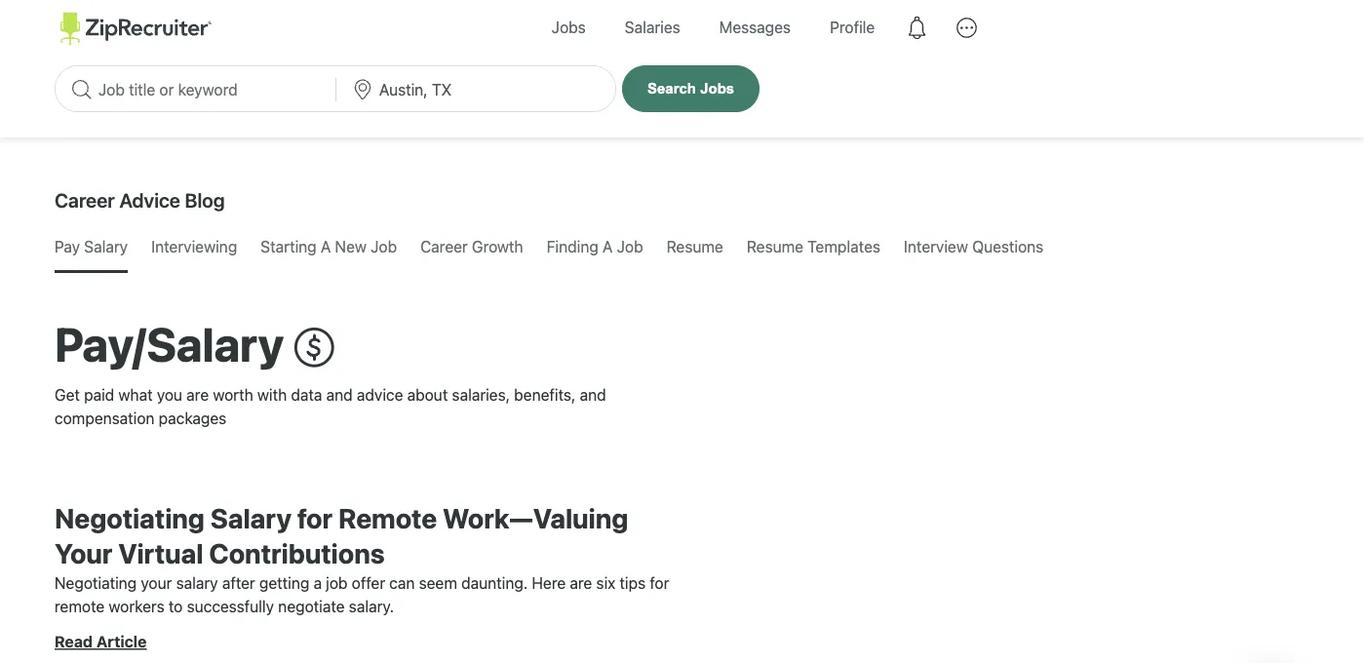 Task type: locate. For each thing, give the bounding box(es) containing it.
salary.
[[349, 597, 394, 616]]

paid
[[84, 386, 114, 404]]

negotiating up remote
[[55, 574, 137, 592]]

jobs inside button
[[700, 80, 734, 96]]

salary
[[84, 237, 128, 256], [210, 502, 291, 534]]

a
[[321, 237, 331, 256], [603, 237, 613, 256]]

workers
[[109, 597, 164, 616]]

your
[[141, 574, 172, 592]]

1 horizontal spatial salary
[[210, 502, 291, 534]]

starting
[[261, 237, 317, 256]]

career for career growth
[[420, 237, 468, 256]]

negotiating up virtual
[[55, 502, 205, 534]]

jobs right search
[[700, 80, 734, 96]]

for up the contributions on the bottom left of the page
[[297, 502, 333, 534]]

tips
[[620, 574, 646, 592]]

career advice blog
[[55, 188, 225, 211]]

salary inside negotiating salary for remote work—valuing your virtual contributions negotiating your salary after getting a job offer can seem daunting. here are six tips for remote workers to successfully negotiate salary.
[[210, 502, 291, 534]]

read article
[[55, 632, 147, 651]]

are left six
[[570, 574, 592, 592]]

0 vertical spatial career
[[55, 188, 115, 211]]

pay salary link
[[55, 223, 128, 270]]

job
[[371, 237, 397, 256], [617, 237, 643, 256]]

a for starting
[[321, 237, 331, 256]]

blog
[[185, 188, 225, 211]]

1 vertical spatial career
[[420, 237, 468, 256]]

1 vertical spatial jobs
[[700, 80, 734, 96]]

salary right pay
[[84, 237, 128, 256]]

and right benefits,
[[580, 386, 606, 404]]

finding
[[547, 237, 598, 256]]

2 a from the left
[[603, 237, 613, 256]]

finding a job link
[[547, 223, 643, 270]]

0 horizontal spatial resume
[[667, 237, 723, 256]]

1 horizontal spatial resume
[[747, 237, 804, 256]]

1 horizontal spatial for
[[650, 574, 669, 592]]

successfully
[[187, 597, 274, 616]]

main element
[[55, 0, 1310, 55]]

1 horizontal spatial job
[[617, 237, 643, 256]]

interviewing link
[[151, 223, 237, 270]]

career left growth
[[420, 237, 468, 256]]

resume for resume templates
[[747, 237, 804, 256]]

contributions
[[209, 537, 385, 569]]

to
[[169, 597, 183, 616]]

search jobs button
[[622, 65, 760, 112]]

your
[[55, 537, 113, 569]]

1 horizontal spatial a
[[603, 237, 613, 256]]

messages
[[719, 18, 791, 37]]

negotiate
[[278, 597, 345, 616]]

1 vertical spatial negotiating
[[55, 574, 137, 592]]

and right data
[[326, 386, 353, 404]]

1 job from the left
[[371, 237, 397, 256]]

1 horizontal spatial jobs
[[700, 80, 734, 96]]

1 and from the left
[[326, 386, 353, 404]]

2 resume from the left
[[747, 237, 804, 256]]

what
[[118, 386, 153, 404]]

ziprecruiter image
[[60, 12, 212, 45]]

1 vertical spatial are
[[570, 574, 592, 592]]

remote
[[55, 597, 105, 616]]

interview
[[904, 237, 968, 256]]

0 horizontal spatial a
[[321, 237, 331, 256]]

salary inside pay salary link
[[84, 237, 128, 256]]

a left new
[[321, 237, 331, 256]]

job right new
[[371, 237, 397, 256]]

0 horizontal spatial and
[[326, 386, 353, 404]]

resume
[[667, 237, 723, 256], [747, 237, 804, 256]]

notifications image
[[894, 5, 939, 50]]

0 vertical spatial for
[[297, 502, 333, 534]]

resume link
[[667, 223, 723, 270]]

new
[[335, 237, 367, 256]]

0 vertical spatial are
[[186, 386, 209, 404]]

0 vertical spatial negotiating
[[55, 502, 205, 534]]

0 horizontal spatial are
[[186, 386, 209, 404]]

1 horizontal spatial and
[[580, 386, 606, 404]]

1 vertical spatial salary
[[210, 502, 291, 534]]

menu image
[[944, 5, 989, 50]]

jobs
[[552, 18, 586, 37], [700, 80, 734, 96]]

a right finding
[[603, 237, 613, 256]]

a
[[314, 574, 322, 592]]

0 horizontal spatial career
[[55, 188, 115, 211]]

2 job from the left
[[617, 237, 643, 256]]

are up packages
[[186, 386, 209, 404]]

job right finding
[[617, 237, 643, 256]]

starting a new job
[[261, 237, 397, 256]]

negotiating salary for remote work—valuing your virtual contributions negotiating your salary after getting a job offer can seem daunting. here are six tips for remote workers to successfully negotiate salary.
[[55, 502, 669, 616]]

starting a new job link
[[261, 223, 397, 270]]

1 resume from the left
[[667, 237, 723, 256]]

seem
[[419, 574, 457, 592]]

advice
[[119, 188, 180, 211]]

negotiating
[[55, 502, 205, 534], [55, 574, 137, 592]]

interview questions link
[[904, 223, 1044, 270]]

profile link
[[815, 0, 890, 55]]

career up pay salary link
[[55, 188, 115, 211]]

jobs inside "main" element
[[552, 18, 586, 37]]

and
[[326, 386, 353, 404], [580, 386, 606, 404]]

0 horizontal spatial job
[[371, 237, 397, 256]]

are inside negotiating salary for remote work—valuing your virtual contributions negotiating your salary after getting a job offer can seem daunting. here are six tips for remote workers to successfully negotiate salary.
[[570, 574, 592, 592]]

1 horizontal spatial career
[[420, 237, 468, 256]]

are
[[186, 386, 209, 404], [570, 574, 592, 592]]

for right tips
[[650, 574, 669, 592]]

1 a from the left
[[321, 237, 331, 256]]

advice
[[357, 386, 403, 404]]

profile
[[830, 18, 875, 37]]

questions
[[972, 237, 1044, 256]]

0 horizontal spatial salary
[[84, 237, 128, 256]]

get
[[55, 386, 80, 404]]

salaries
[[625, 18, 680, 37]]

0 vertical spatial jobs
[[552, 18, 586, 37]]

about
[[407, 386, 448, 404]]

salary up the contributions on the bottom left of the page
[[210, 502, 291, 534]]

virtual
[[118, 537, 203, 569]]

read
[[55, 632, 93, 651]]

work—valuing
[[443, 502, 628, 534]]

for
[[297, 502, 333, 534], [650, 574, 669, 592]]

1 horizontal spatial are
[[570, 574, 592, 592]]

with
[[257, 386, 287, 404]]

salaries,
[[452, 386, 510, 404]]

0 horizontal spatial jobs
[[552, 18, 586, 37]]

career
[[55, 188, 115, 211], [420, 237, 468, 256]]

0 vertical spatial salary
[[84, 237, 128, 256]]

daunting.
[[461, 574, 528, 592]]

1 vertical spatial for
[[650, 574, 669, 592]]

here
[[532, 574, 566, 592]]

jobs left salaries
[[552, 18, 586, 37]]



Task type: describe. For each thing, give the bounding box(es) containing it.
can
[[389, 574, 415, 592]]

pay salary
[[55, 237, 128, 256]]

career growth
[[420, 237, 523, 256]]

you
[[157, 386, 182, 404]]

get paid what you are worth with data and advice about salaries, benefits, and compensation packages
[[55, 386, 606, 428]]

2 negotiating from the top
[[55, 574, 137, 592]]

job inside finding a job link
[[617, 237, 643, 256]]

getting
[[259, 574, 309, 592]]

salary for pay
[[84, 237, 128, 256]]

Search job title or keyword search field
[[56, 66, 334, 111]]

templates
[[808, 237, 880, 256]]

compensation
[[55, 409, 155, 428]]

finding a job
[[547, 237, 643, 256]]

career growth link
[[420, 223, 523, 270]]

salaries link
[[610, 0, 695, 55]]

job inside starting a new job link
[[371, 237, 397, 256]]

1 negotiating from the top
[[55, 502, 205, 534]]

offer
[[352, 574, 385, 592]]

packages
[[159, 409, 227, 428]]

worth
[[213, 386, 253, 404]]

after
[[222, 574, 255, 592]]

salary for negotiating
[[210, 502, 291, 534]]

article
[[96, 632, 147, 651]]

resume templates link
[[747, 223, 880, 270]]

job
[[326, 574, 348, 592]]

career for career advice blog
[[55, 188, 115, 211]]

pay
[[55, 237, 80, 256]]

interviewing
[[151, 237, 237, 256]]

Location search field
[[336, 66, 615, 111]]

a for finding
[[603, 237, 613, 256]]

resume templates
[[747, 237, 880, 256]]

remote
[[338, 502, 437, 534]]

data
[[291, 386, 322, 404]]

salary
[[176, 574, 218, 592]]

jobs link
[[537, 0, 600, 55]]

are inside get paid what you are worth with data and advice about salaries, benefits, and compensation packages
[[186, 386, 209, 404]]

career advice blog link
[[55, 176, 225, 223]]

interview questions
[[904, 237, 1044, 256]]

benefits,
[[514, 386, 576, 404]]

messages link
[[705, 0, 805, 55]]

search
[[647, 80, 696, 96]]

2 and from the left
[[580, 386, 606, 404]]

search jobs
[[647, 80, 734, 96]]

growth
[[472, 237, 523, 256]]

0 horizontal spatial for
[[297, 502, 333, 534]]

resume for resume
[[667, 237, 723, 256]]

six
[[596, 574, 616, 592]]



Task type: vqa. For each thing, say whether or not it's contained in the screenshot.
the salary
yes



